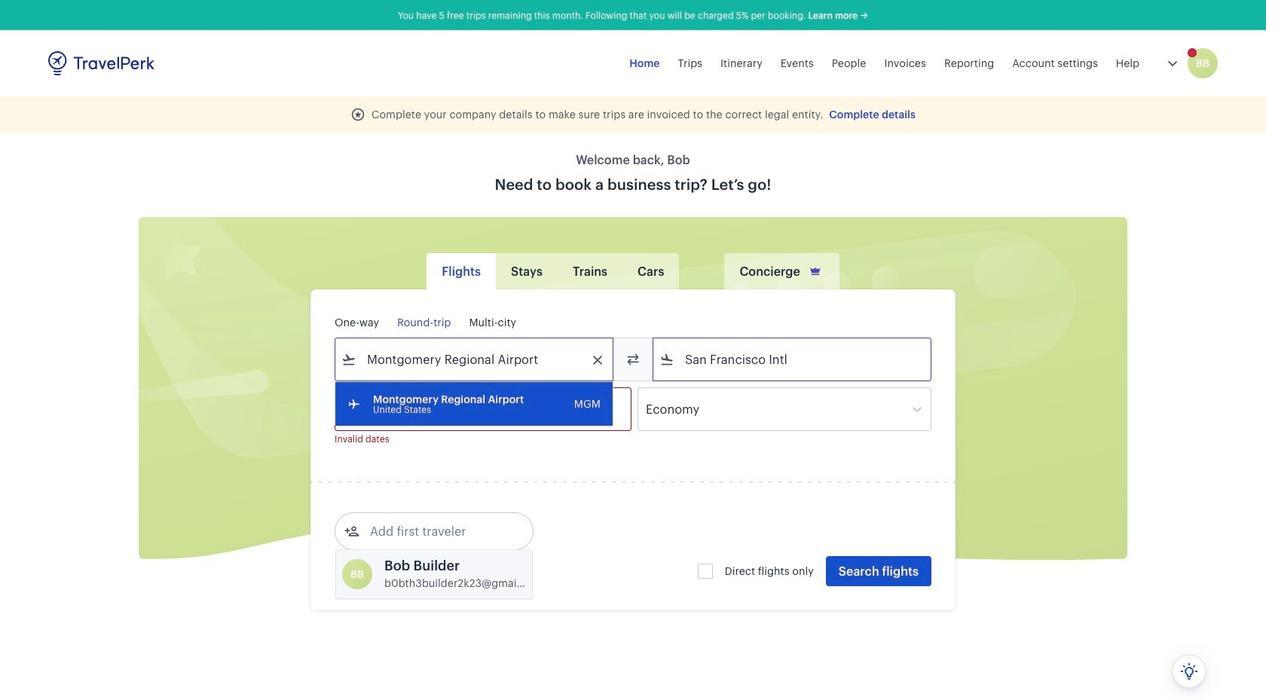 Task type: locate. For each thing, give the bounding box(es) containing it.
Add first traveler search field
[[359, 519, 516, 543]]

Depart text field
[[356, 388, 435, 430]]



Task type: describe. For each thing, give the bounding box(es) containing it.
Return text field
[[446, 388, 524, 430]]

To search field
[[675, 347, 911, 372]]

From search field
[[356, 347, 593, 372]]



